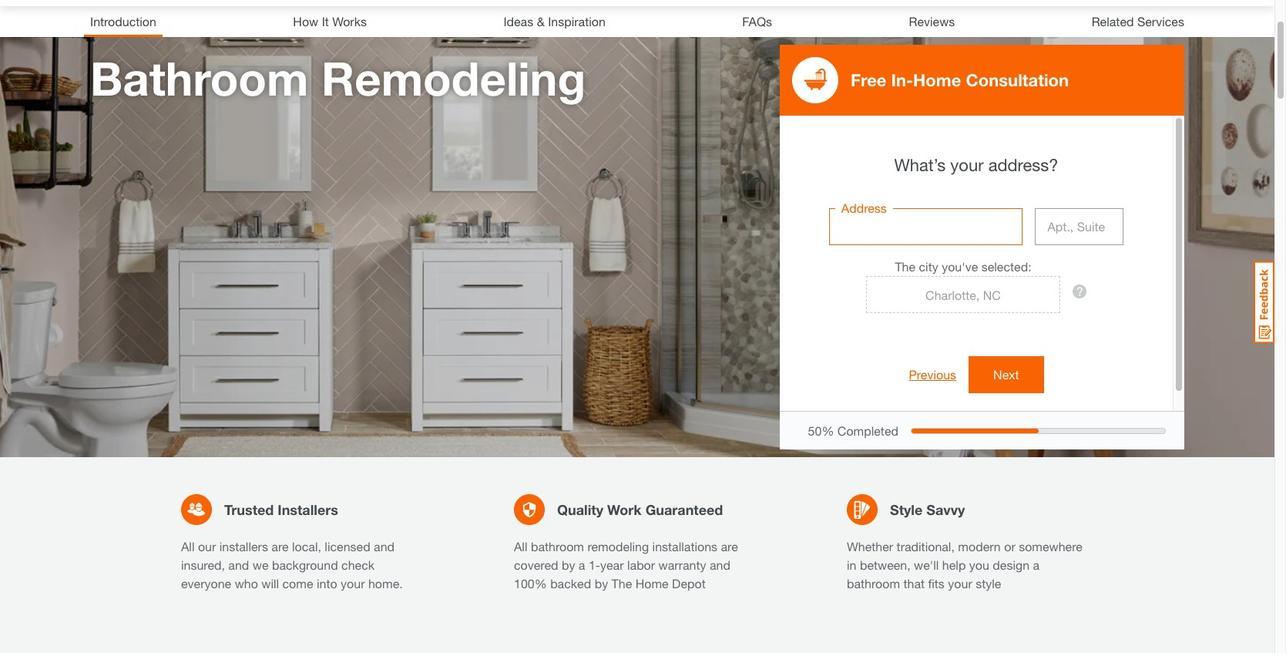 Task type: locate. For each thing, give the bounding box(es) containing it.
fits
[[929, 576, 945, 591]]

and down installers
[[229, 558, 249, 572]]

are left local,
[[272, 539, 289, 554]]

?
[[1077, 284, 1084, 298]]

2 all from the left
[[514, 539, 528, 554]]

selected:
[[982, 259, 1032, 274]]

bathroom down between,
[[847, 576, 901, 591]]

all up covered
[[514, 539, 528, 554]]

are right 'installations'
[[721, 539, 739, 554]]

the left city
[[896, 259, 916, 274]]

style
[[976, 576, 1002, 591]]

&
[[537, 14, 545, 29]]

1 are from the left
[[272, 539, 289, 554]]

licensed
[[325, 539, 371, 554]]

guaranteed
[[646, 501, 724, 518]]

home down labor
[[636, 576, 669, 591]]

and up check on the left bottom
[[374, 539, 395, 554]]

into
[[317, 576, 337, 591]]

remodeling
[[588, 539, 649, 554]]

are
[[272, 539, 289, 554], [721, 539, 739, 554]]

None field
[[830, 208, 1024, 245], [1036, 208, 1124, 245], [866, 276, 1061, 313], [830, 208, 1024, 245], [1036, 208, 1124, 245], [866, 276, 1061, 313]]

ideas & inspiration
[[504, 14, 606, 29]]

home.
[[369, 576, 403, 591]]

check
[[342, 558, 375, 572]]

0 horizontal spatial all
[[181, 539, 195, 554]]

you've
[[942, 259, 979, 274]]

whether
[[847, 539, 894, 554]]

1-
[[589, 558, 601, 572]]

will
[[262, 576, 279, 591]]

we'll
[[915, 558, 940, 572]]

2 are from the left
[[721, 539, 739, 554]]

0 horizontal spatial a
[[579, 558, 586, 572]]

the
[[896, 259, 916, 274], [612, 576, 633, 591]]

your inside whether traditional, modern or somewhere in between, we'll help you design a bathroom that fits your style
[[949, 576, 973, 591]]

in
[[847, 558, 857, 572]]

a
[[579, 558, 586, 572], [1034, 558, 1040, 572]]

1 horizontal spatial by
[[595, 576, 609, 591]]

who
[[235, 576, 258, 591]]

faqs
[[743, 14, 773, 29]]

0 horizontal spatial and
[[229, 558, 249, 572]]

2 a from the left
[[1034, 558, 1040, 572]]

inspiration
[[548, 14, 606, 29]]

bathroom
[[531, 539, 585, 554], [847, 576, 901, 591]]

1 horizontal spatial the
[[896, 259, 916, 274]]

all
[[181, 539, 195, 554], [514, 539, 528, 554]]

50%
[[809, 423, 835, 438]]

and right warranty
[[710, 558, 731, 572]]

0 horizontal spatial are
[[272, 539, 289, 554]]

design
[[993, 558, 1030, 572]]

home
[[914, 70, 962, 90], [636, 576, 669, 591]]

reviews
[[909, 14, 956, 29]]

everyone
[[181, 576, 231, 591]]

the down the year on the bottom
[[612, 576, 633, 591]]

1 vertical spatial home
[[636, 576, 669, 591]]

100%
[[514, 576, 547, 591]]

ideas
[[504, 14, 534, 29]]

free
[[851, 70, 887, 90]]

quality
[[558, 501, 604, 518]]

all inside all bathroom remodeling installations are covered by a 1-year labor warranty and 100% backed by the home depot
[[514, 539, 528, 554]]

home down reviews
[[914, 70, 962, 90]]

our
[[198, 539, 216, 554]]

all bathroom remodeling installations are covered by a 1-year labor warranty and 100% backed by the home depot
[[514, 539, 739, 591]]

depot
[[672, 576, 706, 591]]

year
[[601, 558, 624, 572]]

1 horizontal spatial are
[[721, 539, 739, 554]]

services
[[1138, 14, 1185, 29]]

your
[[951, 155, 984, 175], [341, 576, 365, 591], [949, 576, 973, 591]]

a left 1-
[[579, 558, 586, 572]]

bathroom inside all bathroom remodeling installations are covered by a 1-year labor warranty and 100% backed by the home depot
[[531, 539, 585, 554]]

labor
[[628, 558, 656, 572]]

0 horizontal spatial bathroom
[[531, 539, 585, 554]]

1 vertical spatial the
[[612, 576, 633, 591]]

all our installers are local, licensed and insured, and we background check everyone who will come into your home.
[[181, 539, 403, 591]]

0 horizontal spatial by
[[562, 558, 576, 572]]

somewhere
[[1020, 539, 1083, 554]]

1 horizontal spatial all
[[514, 539, 528, 554]]

0 vertical spatial bathroom
[[531, 539, 585, 554]]

a down somewhere
[[1034, 558, 1040, 572]]

by up backed
[[562, 558, 576, 572]]

your right "what's" at the right top of the page
[[951, 155, 984, 175]]

your inside all our installers are local, licensed and insured, and we background check everyone who will come into your home.
[[341, 576, 365, 591]]

all left our
[[181, 539, 195, 554]]

that
[[904, 576, 925, 591]]

installations
[[653, 539, 718, 554]]

bathroom
[[90, 51, 309, 106]]

a inside whether traditional, modern or somewhere in between, we'll help you design a bathroom that fits your style
[[1034, 558, 1040, 572]]

works
[[333, 14, 367, 29]]

your down "help"
[[949, 576, 973, 591]]

we
[[253, 558, 269, 572]]

are inside all our installers are local, licensed and insured, and we background check everyone who will come into your home.
[[272, 539, 289, 554]]

0 horizontal spatial home
[[636, 576, 669, 591]]

covered
[[514, 558, 559, 572]]

related services
[[1092, 14, 1185, 29]]

2 horizontal spatial and
[[710, 558, 731, 572]]

city
[[920, 259, 939, 274]]

1 horizontal spatial a
[[1034, 558, 1040, 572]]

1 a from the left
[[579, 558, 586, 572]]

0 vertical spatial home
[[914, 70, 962, 90]]

come
[[283, 576, 313, 591]]

bathroom up covered
[[531, 539, 585, 554]]

all inside all our installers are local, licensed and insured, and we background check everyone who will come into your home.
[[181, 539, 195, 554]]

whether traditional, modern or somewhere in between, we'll help you design a bathroom that fits your style
[[847, 539, 1083, 591]]

1 horizontal spatial bathroom
[[847, 576, 901, 591]]

by down 1-
[[595, 576, 609, 591]]

0 vertical spatial the
[[896, 259, 916, 274]]

1 all from the left
[[181, 539, 195, 554]]

remodeling
[[322, 51, 586, 106]]

your down check on the left bottom
[[341, 576, 365, 591]]

1 vertical spatial bathroom
[[847, 576, 901, 591]]

1 horizontal spatial home
[[914, 70, 962, 90]]

and
[[374, 539, 395, 554], [229, 558, 249, 572], [710, 558, 731, 572]]

0 horizontal spatial the
[[612, 576, 633, 591]]

by
[[562, 558, 576, 572], [595, 576, 609, 591]]



Task type: vqa. For each thing, say whether or not it's contained in the screenshot.
Store within Ship to Store Dec 11 - Dec 13 17 available
no



Task type: describe. For each thing, give the bounding box(es) containing it.
are inside all bathroom remodeling installations are covered by a 1-year labor warranty and 100% backed by the home depot
[[721, 539, 739, 554]]

in-
[[892, 70, 914, 90]]

all for quality work guaranteed
[[514, 539, 528, 554]]

help
[[943, 558, 966, 572]]

next button
[[969, 356, 1045, 393]]

or
[[1005, 539, 1016, 554]]

introduction
[[90, 14, 156, 29]]

how it works
[[293, 14, 367, 29]]

all for trusted installers
[[181, 539, 195, 554]]

50% completed
[[809, 423, 899, 438]]

feedback link image
[[1255, 261, 1275, 344]]

the city you've selected:
[[896, 259, 1032, 274]]

0 vertical spatial by
[[562, 558, 576, 572]]

savvy
[[927, 501, 966, 518]]

trusted installers
[[224, 501, 338, 518]]

installers
[[278, 501, 338, 518]]

and inside all bathroom remodeling installations are covered by a 1-year labor warranty and 100% backed by the home depot
[[710, 558, 731, 572]]

modern
[[959, 539, 1001, 554]]

bathroom inside whether traditional, modern or somewhere in between, we'll help you design a bathroom that fits your style
[[847, 576, 901, 591]]

a inside all bathroom remodeling installations are covered by a 1-year labor warranty and 100% backed by the home depot
[[579, 558, 586, 572]]

style savvy
[[891, 501, 966, 518]]

traditional,
[[897, 539, 955, 554]]

style
[[891, 501, 923, 518]]

backed
[[551, 576, 592, 591]]

1 horizontal spatial and
[[374, 539, 395, 554]]

how
[[293, 14, 319, 29]]

related
[[1092, 14, 1135, 29]]

1 vertical spatial by
[[595, 576, 609, 591]]

previous link
[[909, 366, 957, 384]]

between,
[[860, 558, 911, 572]]

free in-home consultation
[[851, 70, 1070, 90]]

the inside all bathroom remodeling installations are covered by a 1-year labor warranty and 100% backed by the home depot
[[612, 576, 633, 591]]

it
[[322, 14, 329, 29]]

next
[[994, 367, 1020, 382]]

home inside all bathroom remodeling installations are covered by a 1-year labor warranty and 100% backed by the home depot
[[636, 576, 669, 591]]

work
[[608, 501, 642, 518]]

bathroom remodeling
[[90, 51, 586, 106]]

trusted
[[224, 501, 274, 518]]

what's
[[895, 155, 946, 175]]

quality work guaranteed
[[558, 501, 724, 518]]

previous
[[909, 367, 957, 382]]

insured,
[[181, 558, 225, 572]]

consultation
[[967, 70, 1070, 90]]

what's your address?
[[895, 155, 1059, 175]]

you
[[970, 558, 990, 572]]

installers
[[220, 539, 268, 554]]

completed
[[838, 423, 899, 438]]

address?
[[989, 155, 1059, 175]]

background
[[272, 558, 338, 572]]

warranty
[[659, 558, 707, 572]]

local,
[[292, 539, 321, 554]]



